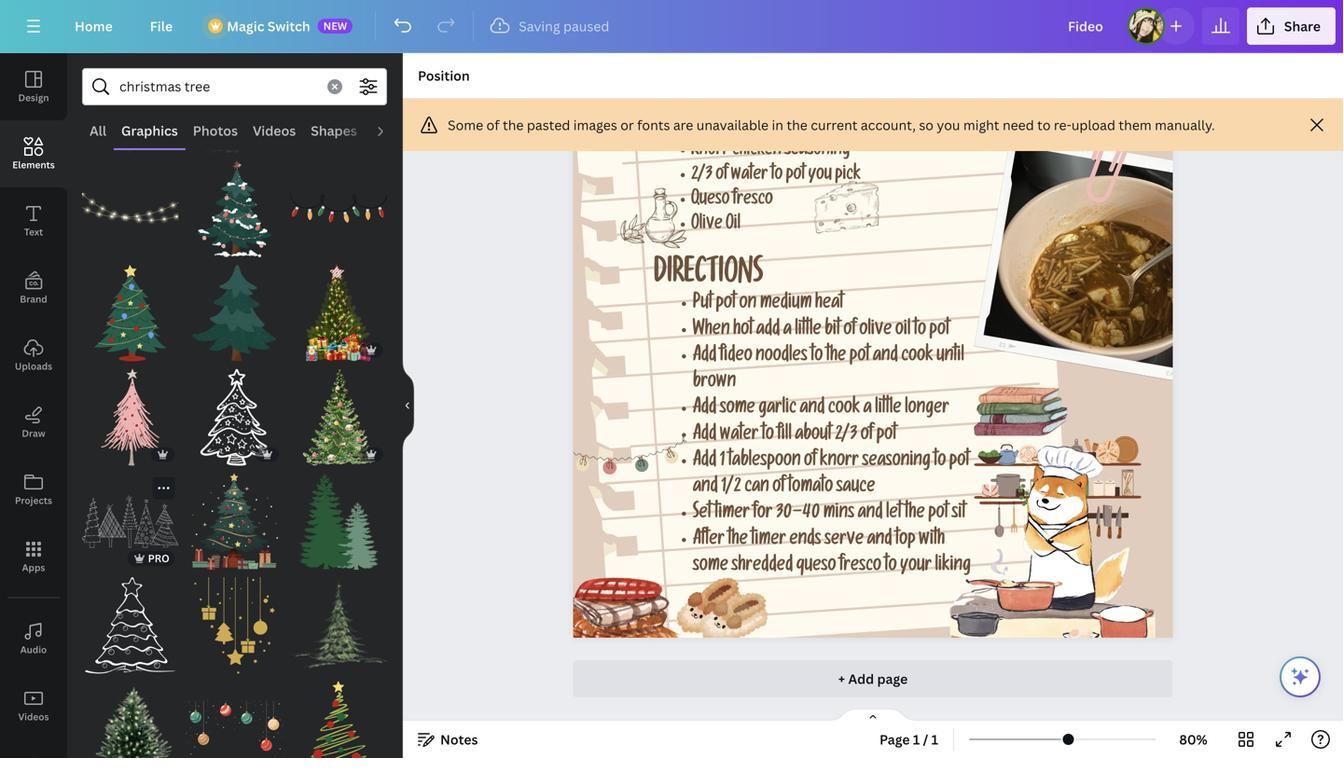 Task type: describe. For each thing, give the bounding box(es) containing it.
text
[[24, 226, 43, 238]]

of up tomato
[[804, 453, 817, 472]]

pot up until
[[929, 321, 950, 341]]

knorr chicken seasoning 2/3 of water to pot you pick queso fresco olive oil
[[691, 142, 861, 235]]

80% button
[[1163, 725, 1224, 755]]

them
[[1119, 116, 1152, 134]]

with
[[919, 531, 945, 551]]

pot up sit
[[949, 453, 970, 472]]

pasted
[[527, 116, 570, 134]]

and down olive on the top
[[873, 348, 898, 367]]

re-
[[1054, 116, 1072, 134]]

brand
[[20, 293, 47, 305]]

fill
[[777, 426, 792, 446]]

you inside the knorr chicken seasoning 2/3 of water to pot you pick queso fresco olive oil
[[808, 167, 832, 186]]

home link
[[60, 7, 128, 45]]

fresco inside put pot on medium heat when hot add a little bit of olive oil to pot add fideo noodles to the pot and cook until brown add some garlic and cook a little longer add water to fill about 2/3 of pot add 1 tablespoon of knorr seasoning to pot and 1/2 can of tomato sauce set timer for 30-40 mins and let the pot sit after the timer ends serve and top with some shredded queso fresco to your liking
[[839, 558, 881, 577]]

of right bit
[[844, 321, 856, 341]]

christmas decorations flat icon image
[[186, 577, 283, 674]]

0 vertical spatial you
[[937, 116, 960, 134]]

christmas tree, watercolor illustration image
[[290, 57, 387, 153]]

0 vertical spatial audio button
[[364, 113, 417, 148]]

olive oil hand drawn image
[[621, 188, 687, 248]]

fresco inside the knorr chicken seasoning 2/3 of water to pot you pick queso fresco olive oil
[[733, 192, 773, 211]]

current
[[811, 116, 858, 134]]

chicken
[[732, 142, 782, 161]]

file button
[[135, 7, 188, 45]]

0 horizontal spatial timer
[[715, 505, 750, 525]]

set
[[693, 505, 712, 525]]

to right noodles
[[811, 348, 823, 367]]

home
[[75, 17, 113, 35]]

images
[[573, 116, 617, 134]]

side panel tab list
[[0, 53, 67, 758]]

uploads button
[[0, 322, 67, 389]]

elements button
[[0, 120, 67, 187]]

0 horizontal spatial videos button
[[0, 673, 67, 740]]

position button
[[410, 61, 477, 90]]

0 vertical spatial cook
[[901, 348, 933, 367]]

+
[[838, 670, 845, 688]]

Search elements search field
[[119, 69, 316, 104]]

some
[[448, 116, 483, 134]]

paused
[[563, 17, 609, 35]]

can
[[744, 479, 769, 498]]

christmas tree with gifts illustration image
[[186, 473, 283, 570]]

oil
[[726, 217, 741, 235]]

1 horizontal spatial audio
[[372, 122, 409, 139]]

collage christmas carol christmas tree scene image
[[290, 577, 387, 674]]

christmas tree illustration image
[[290, 265, 387, 362]]

need
[[1003, 116, 1034, 134]]

pot inside the knorr chicken seasoning 2/3 of water to pot you pick queso fresco olive oil
[[786, 167, 805, 186]]

0 vertical spatial some
[[720, 400, 755, 420]]

for
[[753, 505, 773, 525]]

might
[[963, 116, 999, 134]]

to left your
[[885, 558, 897, 577]]

show pages image
[[828, 708, 918, 723]]

40
[[803, 505, 820, 525]]

queso
[[796, 558, 836, 577]]

the right the let
[[905, 505, 925, 525]]

ends
[[789, 531, 821, 551]]

0 horizontal spatial watercolor christmas tree image
[[82, 682, 179, 758]]

saving
[[519, 17, 560, 35]]

some of the pasted images or fonts are unavailable in the current account, so you might need to re-upload them manually.
[[448, 116, 1215, 134]]

of inside the knorr chicken seasoning 2/3 of water to pot you pick queso fresco olive oil
[[716, 167, 728, 186]]

seasoning inside put pot on medium heat when hot add a little bit of olive oil to pot add fideo noodles to the pot and cook until brown add some garlic and cook a little longer add water to fill about 2/3 of pot add 1 tablespoon of knorr seasoning to pot and 1/2 can of tomato sauce set timer for 30-40 mins and let the pot sit after the timer ends serve and top with some shredded queso fresco to your liking
[[862, 453, 931, 472]]

shapes button
[[303, 113, 364, 148]]

until
[[937, 348, 964, 367]]

noodles
[[756, 348, 808, 367]]

directions
[[654, 261, 763, 293]]

1 horizontal spatial 1
[[913, 731, 920, 749]]

the right after
[[728, 531, 748, 551]]

file
[[150, 17, 173, 35]]

glowing christmas lights illustration image
[[82, 161, 179, 257]]

serve
[[825, 531, 864, 551]]

account,
[[861, 116, 916, 134]]

elements
[[12, 159, 55, 171]]

saving paused status
[[481, 15, 619, 37]]

all button
[[82, 113, 114, 148]]

pot left on
[[716, 295, 736, 315]]

1 horizontal spatial a
[[863, 400, 872, 420]]

and left top
[[867, 531, 892, 551]]

fonts
[[637, 116, 670, 134]]

mins
[[823, 505, 855, 525]]

seasoning inside the knorr chicken seasoning 2/3 of water to pot you pick queso fresco olive oil
[[785, 142, 850, 161]]

videos inside side panel tab list
[[18, 711, 49, 723]]

2/3 inside put pot on medium heat when hot add a little bit of olive oil to pot add fideo noodles to the pot and cook until brown add some garlic and cook a little longer add water to fill about 2/3 of pot add 1 tablespoon of knorr seasoning to pot and 1/2 can of tomato sauce set timer for 30-40 mins and let the pot sit after the timer ends serve and top with some shredded queso fresco to your liking
[[835, 426, 857, 446]]

in
[[772, 116, 783, 134]]

buildable christmas backgrounds (with outline) christmas lights image
[[290, 161, 387, 257]]

pot down olive on the top
[[849, 348, 870, 367]]

magic switch
[[227, 17, 310, 35]]

/
[[923, 731, 928, 749]]

+ add page button
[[573, 660, 1173, 698]]

0 vertical spatial little
[[795, 321, 821, 341]]

longer
[[905, 400, 949, 420]]

or
[[620, 116, 634, 134]]

projects button
[[0, 456, 67, 523]]

tablespoon
[[728, 453, 801, 472]]

pot left sit
[[928, 505, 948, 525]]

medium
[[760, 295, 812, 315]]

1/2
[[721, 479, 741, 498]]

switch
[[268, 17, 310, 35]]

pro
[[148, 551, 169, 565]]

to inside the knorr chicken seasoning 2/3 of water to pot you pick queso fresco olive oil
[[771, 167, 783, 186]]

queso
[[691, 192, 730, 211]]

1 horizontal spatial videos
[[253, 122, 296, 139]]

2 horizontal spatial 1
[[932, 731, 938, 749]]

the left pasted
[[503, 116, 524, 134]]

of right can
[[772, 479, 785, 498]]

plain textured pyramidal christmas tree image
[[186, 265, 283, 362]]

put
[[693, 295, 713, 315]]

canva assistant image
[[1289, 666, 1311, 688]]



Task type: locate. For each thing, give the bounding box(es) containing it.
0 vertical spatial 2/3
[[691, 167, 713, 186]]

videos
[[253, 122, 296, 139], [18, 711, 49, 723]]

and left 1/2
[[693, 479, 718, 498]]

uploads
[[15, 360, 52, 373]]

pot
[[786, 167, 805, 186], [716, 295, 736, 315], [929, 321, 950, 341], [849, 348, 870, 367], [876, 426, 897, 446], [949, 453, 970, 472], [928, 505, 948, 525]]

on
[[739, 295, 757, 315]]

1 vertical spatial watercolor christmas tree image
[[82, 682, 179, 758]]

0 vertical spatial seasoning
[[785, 142, 850, 161]]

seasoning down some of the pasted images or fonts are unavailable in the current account, so you might need to re-upload them manually.
[[785, 142, 850, 161]]

pro group
[[82, 473, 179, 570]]

0 horizontal spatial audio
[[20, 644, 47, 656]]

graphics button
[[114, 113, 185, 148]]

of
[[486, 116, 500, 134], [716, 167, 728, 186], [844, 321, 856, 341], [861, 426, 873, 446], [804, 453, 817, 472], [772, 479, 785, 498]]

watercolor christmas tree image
[[82, 57, 179, 153]]

all
[[90, 122, 106, 139]]

add inside + add page button
[[848, 670, 874, 688]]

share button
[[1247, 7, 1336, 45]]

cook down oil
[[901, 348, 933, 367]]

oil
[[895, 321, 911, 341]]

when
[[693, 321, 730, 341]]

0 vertical spatial watercolor christmas tree image
[[290, 369, 387, 466]]

knorr
[[691, 142, 729, 161]]

knorr
[[820, 453, 859, 472]]

position
[[418, 67, 470, 84]]

0 vertical spatial timer
[[715, 505, 750, 525]]

heat
[[815, 295, 844, 315]]

audio
[[372, 122, 409, 139], [20, 644, 47, 656]]

to down chicken
[[771, 167, 783, 186]]

and up about
[[800, 400, 825, 420]]

of up queso
[[716, 167, 728, 186]]

1 up 1/2
[[720, 453, 725, 472]]

little left longer at the right bottom of page
[[875, 400, 902, 420]]

christmas tree with ornament image
[[290, 682, 387, 758]]

some down brown
[[720, 400, 755, 420]]

audio button right shapes on the top
[[364, 113, 417, 148]]

bit
[[825, 321, 840, 341]]

seasoning up sauce
[[862, 453, 931, 472]]

+ add page
[[838, 670, 908, 688]]

unavailable
[[697, 116, 769, 134]]

water down chicken
[[731, 167, 768, 186]]

audio right shapes button
[[372, 122, 409, 139]]

projects
[[15, 494, 52, 507]]

to left re-
[[1037, 116, 1051, 134]]

1 horizontal spatial audio button
[[364, 113, 417, 148]]

your
[[900, 558, 932, 577]]

1 vertical spatial audio
[[20, 644, 47, 656]]

add
[[756, 321, 780, 341]]

0 vertical spatial fresco
[[733, 192, 773, 211]]

page
[[880, 731, 910, 749]]

pot right about
[[876, 426, 897, 446]]

2/3 inside the knorr chicken seasoning 2/3 of water to pot you pick queso fresco olive oil
[[691, 167, 713, 186]]

1 horizontal spatial seasoning
[[862, 453, 931, 472]]

2/3
[[691, 167, 713, 186], [835, 426, 857, 446]]

1 vertical spatial fresco
[[839, 558, 881, 577]]

top
[[895, 531, 916, 551]]

brand button
[[0, 255, 67, 322]]

1 left /
[[913, 731, 920, 749]]

0 horizontal spatial you
[[808, 167, 832, 186]]

the
[[503, 116, 524, 134], [787, 116, 808, 134], [826, 348, 846, 367], [905, 505, 925, 525], [728, 531, 748, 551]]

0 horizontal spatial 2/3
[[691, 167, 713, 186]]

water inside the knorr chicken seasoning 2/3 of water to pot you pick queso fresco olive oil
[[731, 167, 768, 186]]

so
[[919, 116, 934, 134]]

graphics
[[121, 122, 178, 139]]

0 horizontal spatial videos
[[18, 711, 49, 723]]

christmas tree ornament balls image
[[186, 682, 283, 758]]

0 horizontal spatial 1
[[720, 453, 725, 472]]

put pot on medium heat when hot add a little bit of olive oil to pot add fideo noodles to the pot and cook until brown add some garlic and cook a little longer add water to fill about 2/3 of pot add 1 tablespoon of knorr seasoning to pot and 1/2 can of tomato sauce set timer for 30-40 mins and let the pot sit after the timer ends serve and top with some shredded queso fresco to your liking
[[693, 295, 971, 577]]

of right some
[[486, 116, 500, 134]]

to right oil
[[914, 321, 926, 341]]

1 vertical spatial audio button
[[0, 605, 67, 673]]

after
[[693, 531, 725, 551]]

festive watercolor christmas tree, garland, snow flakes image
[[186, 57, 283, 153]]

1 horizontal spatial timer
[[751, 531, 786, 551]]

notes button
[[410, 725, 485, 755]]

shredded
[[732, 558, 793, 577]]

fresco up oil
[[733, 192, 773, 211]]

Design title text field
[[1053, 7, 1120, 45]]

the down bit
[[826, 348, 846, 367]]

0 horizontal spatial fresco
[[733, 192, 773, 211]]

group
[[82, 57, 179, 153], [186, 57, 283, 153], [290, 57, 387, 153], [82, 150, 179, 257], [186, 150, 283, 257], [290, 150, 387, 257], [186, 254, 283, 362], [82, 265, 179, 362], [290, 265, 387, 362], [290, 358, 387, 466], [82, 369, 179, 466], [186, 369, 283, 466], [290, 462, 387, 570], [186, 473, 283, 570], [186, 566, 283, 674], [290, 566, 387, 674], [82, 670, 179, 758], [186, 682, 283, 758], [290, 682, 387, 758]]

some down after
[[693, 558, 728, 577]]

1 horizontal spatial little
[[875, 400, 902, 420]]

1 vertical spatial videos button
[[0, 673, 67, 740]]

tomato
[[788, 479, 833, 498]]

1 vertical spatial 2/3
[[835, 426, 857, 446]]

hot
[[733, 321, 753, 341]]

you right so on the right
[[937, 116, 960, 134]]

pick
[[835, 167, 861, 186]]

brown
[[693, 374, 736, 393]]

1 vertical spatial seasoning
[[862, 453, 931, 472]]

audio button down apps
[[0, 605, 67, 673]]

snow decored textured slim christmas tree image
[[186, 161, 283, 257]]

page 1 / 1
[[880, 731, 938, 749]]

to down longer at the right bottom of page
[[934, 453, 946, 472]]

are
[[673, 116, 693, 134]]

share
[[1284, 17, 1321, 35]]

0 horizontal spatial little
[[795, 321, 821, 341]]

1 horizontal spatial videos button
[[245, 113, 303, 148]]

0 vertical spatial videos
[[253, 122, 296, 139]]

liking
[[935, 558, 971, 577]]

about
[[795, 426, 832, 446]]

garlic
[[759, 400, 797, 420]]

tall pine tree image
[[290, 473, 387, 570]]

1 vertical spatial timer
[[751, 531, 786, 551]]

hide image
[[402, 361, 414, 451]]

the right in
[[787, 116, 808, 134]]

0 horizontal spatial a
[[783, 321, 792, 341]]

80%
[[1179, 731, 1208, 749]]

0 horizontal spatial seasoning
[[785, 142, 850, 161]]

timer
[[715, 505, 750, 525], [751, 531, 786, 551]]

0 vertical spatial a
[[783, 321, 792, 341]]

water inside put pot on medium heat when hot add a little bit of olive oil to pot add fideo noodles to the pot and cook until brown add some garlic and cook a little longer add water to fill about 2/3 of pot add 1 tablespoon of knorr seasoning to pot and 1/2 can of tomato sauce set timer for 30-40 mins and let the pot sit after the timer ends serve and top with some shredded queso fresco to your liking
[[720, 426, 759, 446]]

buildable christmas backgrounds (with outline) christmas tree image
[[82, 265, 179, 362]]

fideo
[[720, 348, 752, 367]]

to left fill
[[762, 426, 774, 446]]

audio down apps
[[20, 644, 47, 656]]

you
[[937, 116, 960, 134], [808, 167, 832, 186]]

and
[[873, 348, 898, 367], [800, 400, 825, 420], [693, 479, 718, 498], [858, 505, 883, 525], [867, 531, 892, 551]]

a right add
[[783, 321, 792, 341]]

1 right /
[[932, 731, 938, 749]]

cook up about
[[828, 400, 860, 420]]

let
[[886, 505, 902, 525]]

30-
[[776, 505, 803, 525]]

pink christmas tree image
[[82, 369, 179, 466]]

1 inside put pot on medium heat when hot add a little bit of olive oil to pot add fideo noodles to the pot and cook until brown add some garlic and cook a little longer add water to fill about 2/3 of pot add 1 tablespoon of knorr seasoning to pot and 1/2 can of tomato sauce set timer for 30-40 mins and let the pot sit after the timer ends serve and top with some shredded queso fresco to your liking
[[720, 453, 725, 472]]

draw button
[[0, 389, 67, 456]]

of right about
[[861, 426, 873, 446]]

timer down 1/2
[[715, 505, 750, 525]]

to
[[1037, 116, 1051, 134], [771, 167, 783, 186], [914, 321, 926, 341], [811, 348, 823, 367], [762, 426, 774, 446], [934, 453, 946, 472], [885, 558, 897, 577]]

upload
[[1072, 116, 1116, 134]]

0 horizontal spatial cook
[[828, 400, 860, 420]]

design
[[18, 91, 49, 104]]

design button
[[0, 53, 67, 120]]

and left the let
[[858, 505, 883, 525]]

seasoning
[[785, 142, 850, 161], [862, 453, 931, 472]]

little left bit
[[795, 321, 821, 341]]

timer down for
[[751, 531, 786, 551]]

main menu bar
[[0, 0, 1343, 53]]

olive
[[691, 217, 723, 235]]

you left pick
[[808, 167, 832, 186]]

photos
[[193, 122, 238, 139]]

watercolor christmas tree image
[[290, 369, 387, 466], [82, 682, 179, 758]]

audio inside side panel tab list
[[20, 644, 47, 656]]

1 horizontal spatial watercolor christmas tree image
[[290, 369, 387, 466]]

0 horizontal spatial audio button
[[0, 605, 67, 673]]

2/3 up knorr
[[835, 426, 857, 446]]

0 vertical spatial water
[[731, 167, 768, 186]]

photos button
[[185, 113, 245, 148]]

1 vertical spatial you
[[808, 167, 832, 186]]

fresco down serve
[[839, 558, 881, 577]]

1 vertical spatial some
[[693, 558, 728, 577]]

a left longer at the right bottom of page
[[863, 400, 872, 420]]

sauce
[[836, 479, 875, 498]]

1 horizontal spatial you
[[937, 116, 960, 134]]

olive
[[859, 321, 892, 341]]

2/3 down knorr
[[691, 167, 713, 186]]

a
[[783, 321, 792, 341], [863, 400, 872, 420]]

1 vertical spatial water
[[720, 426, 759, 446]]

1 horizontal spatial fresco
[[839, 558, 881, 577]]

0 vertical spatial videos button
[[245, 113, 303, 148]]

magic
[[227, 17, 264, 35]]

page
[[877, 670, 908, 688]]

apps button
[[0, 523, 67, 590]]

1 vertical spatial videos
[[18, 711, 49, 723]]

1 vertical spatial a
[[863, 400, 872, 420]]

water up tablespoon
[[720, 426, 759, 446]]

1 vertical spatial little
[[875, 400, 902, 420]]

pot left pick
[[786, 167, 805, 186]]

text button
[[0, 187, 67, 255]]

apps
[[22, 562, 45, 574]]

1 horizontal spatial 2/3
[[835, 426, 857, 446]]

1 horizontal spatial cook
[[901, 348, 933, 367]]

notes
[[440, 731, 478, 749]]

sit
[[952, 505, 966, 525]]

0 vertical spatial audio
[[372, 122, 409, 139]]

1 vertical spatial cook
[[828, 400, 860, 420]]



Task type: vqa. For each thing, say whether or not it's contained in the screenshot.
fresco
yes



